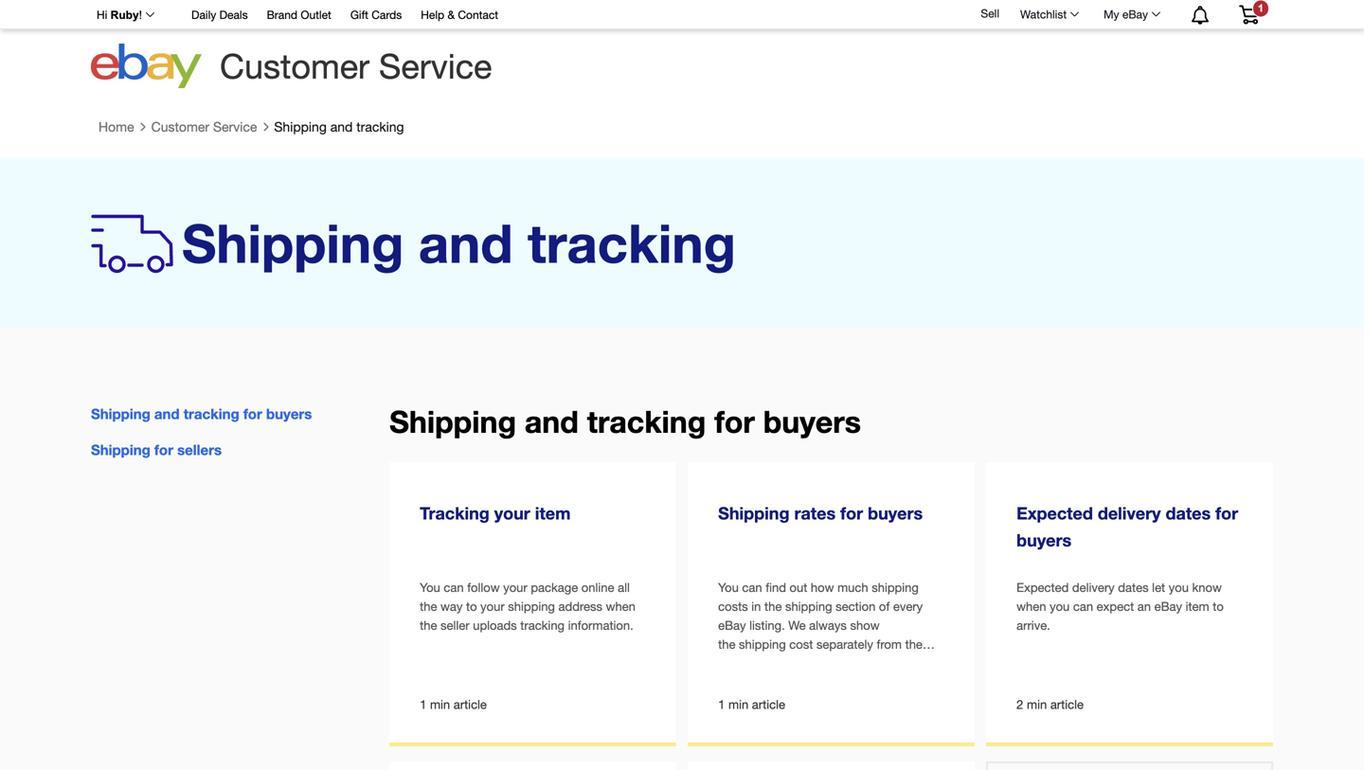 Task type: describe. For each thing, give the bounding box(es) containing it.
0 vertical spatial how
[[811, 580, 835, 595]]

customer service inside banner
[[220, 46, 492, 86]]

address
[[559, 599, 603, 614]]

to inside 'expected delivery dates let you know when you can expect an ebay item to arrive.'
[[1213, 599, 1224, 614]]

2 vertical spatial your
[[481, 599, 505, 614]]

you right before
[[911, 675, 932, 690]]

shipping inside you can follow your package online all the way to your shipping address when the seller uploads tracking information.
[[508, 599, 555, 614]]

my ebay link
[[1094, 3, 1170, 26]]

find
[[766, 580, 787, 595]]

!
[[139, 9, 142, 21]]

hi ruby !
[[97, 9, 142, 21]]

the shipping
[[719, 637, 786, 652]]

package
[[531, 580, 578, 595]]

ruby
[[111, 9, 139, 21]]

sell link
[[973, 7, 1008, 20]]

0 horizontal spatial shipping and tracking for buyers
[[91, 406, 312, 423]]

let
[[1153, 580, 1166, 595]]

can up costs in at the bottom of the page
[[743, 580, 763, 595]]

home link
[[99, 119, 134, 135]]

checkout.
[[751, 694, 805, 709]]

1 vertical spatial your
[[503, 580, 528, 595]]

sellers
[[177, 442, 222, 459]]

to inside you can find out how much shipping costs in the shipping section of every ebay listing. we always show the shipping cost separately from the item cost so you can see exactly how much you'll pay for delivery before you go to checkout.
[[736, 694, 747, 709]]

0 horizontal spatial much
[[719, 675, 749, 690]]

separately
[[817, 637, 874, 652]]

watchlist link
[[1010, 3, 1088, 26]]

1 horizontal spatial shipping and tracking for buyers
[[390, 404, 861, 440]]

customer service link
[[151, 119, 257, 135]]

all
[[618, 580, 630, 595]]

article for expected delivery dates for buyers
[[1051, 698, 1084, 712]]

dates for let
[[1119, 580, 1149, 595]]

1 horizontal spatial how
[[902, 656, 925, 671]]

customer service inside shipping and tracking main content
[[151, 119, 257, 134]]

contact
[[458, 8, 499, 21]]

section
[[836, 599, 876, 614]]

my ebay
[[1104, 8, 1149, 21]]

shipping and tracking link
[[274, 119, 404, 135]]

article for shipping rates for buyers
[[752, 698, 786, 712]]

see exactly
[[837, 656, 898, 671]]

customer inside banner
[[220, 46, 370, 86]]

you for tracking your item
[[420, 580, 441, 595]]

you can follow your package online all the way to your shipping address when the seller uploads tracking information.
[[420, 580, 636, 633]]

gift cards link
[[351, 5, 402, 26]]

min for expected delivery dates for buyers
[[1027, 698, 1048, 712]]

min for tracking your item
[[430, 698, 450, 712]]

daily
[[191, 8, 216, 21]]

min for shipping rates for buyers
[[729, 698, 749, 712]]

you right so
[[790, 656, 810, 671]]

listing.
[[750, 618, 785, 633]]

customer service banner
[[86, 0, 1274, 95]]

sell
[[981, 7, 1000, 20]]

show
[[851, 618, 880, 633]]

always
[[810, 618, 847, 633]]

you right let
[[1169, 580, 1189, 595]]

seller
[[441, 618, 470, 633]]

for inside you can find out how much shipping costs in the shipping section of every ebay listing. we always show the shipping cost separately from the item cost so you can see exactly how much you'll pay for delivery before you go to checkout.
[[809, 675, 824, 690]]

2 min article
[[1017, 698, 1084, 712]]

&
[[448, 8, 455, 21]]

item inside you can find out how much shipping costs in the shipping section of every ebay listing. we always show the shipping cost separately from the item cost so you can see exactly how much you'll pay for delivery before you go to checkout.
[[719, 656, 742, 671]]

service inside 'link'
[[213, 119, 257, 134]]

customer inside 'link'
[[151, 119, 210, 134]]

when inside you can follow your package online all the way to your shipping address when the seller uploads tracking information.
[[606, 599, 636, 614]]

you can find out how much shipping costs in the shipping section of every ebay listing. we always show the shipping cost separately from the item cost so you can see exactly how much you'll pay for delivery before you go to checkout.
[[719, 580, 932, 709]]

home
[[99, 119, 134, 134]]

tracking inside you can follow your package online all the way to your shipping address when the seller uploads tracking information.
[[521, 618, 565, 633]]

daily deals
[[191, 8, 248, 21]]

help & contact link
[[421, 5, 499, 26]]

tracking your item
[[420, 503, 571, 524]]

1 inside account navigation
[[1259, 2, 1264, 14]]

deals
[[219, 8, 248, 21]]

brand outlet
[[267, 8, 332, 21]]

gift
[[351, 8, 369, 21]]

1 link
[[1228, 0, 1271, 27]]

can inside you can follow your package online all the way to your shipping address when the seller uploads tracking information.
[[444, 580, 464, 595]]

expected delivery dates let you know when you can expect an ebay item to arrive.
[[1017, 580, 1224, 633]]

1 horizontal spatial shipping
[[786, 599, 833, 614]]

expect
[[1097, 599, 1135, 614]]

shipping for sellers
[[91, 442, 222, 459]]

help
[[421, 8, 445, 21]]

ebay inside you can find out how much shipping costs in the shipping section of every ebay listing. we always show the shipping cost separately from the item cost so you can see exactly how much you'll pay for delivery before you go to checkout.
[[719, 618, 746, 633]]

hi
[[97, 9, 107, 21]]

tracking
[[420, 503, 490, 524]]

for inside expected delivery dates for buyers
[[1216, 503, 1239, 524]]

help & contact
[[421, 8, 499, 21]]

you'll pay
[[753, 675, 805, 690]]

1 min article for tracking your item
[[420, 698, 487, 712]]

know
[[1193, 580, 1223, 595]]

item inside 'expected delivery dates let you know when you can expect an ebay item to arrive.'
[[1186, 599, 1210, 614]]

delivery for you
[[1073, 580, 1115, 595]]

from the
[[877, 637, 923, 652]]

gift cards
[[351, 8, 402, 21]]

1 for tracking your item
[[420, 698, 427, 712]]

article for tracking your item
[[454, 698, 487, 712]]

of
[[879, 599, 890, 614]]



Task type: vqa. For each thing, say whether or not it's contained in the screenshot.
Customer Service banner
yes



Task type: locate. For each thing, give the bounding box(es) containing it.
item
[[535, 503, 571, 524], [1186, 599, 1210, 614], [719, 656, 742, 671]]

before
[[873, 675, 908, 690]]

shipping for sellers link
[[91, 442, 222, 459]]

customer service right home
[[151, 119, 257, 134]]

1 vertical spatial customer service
[[151, 119, 257, 134]]

information.
[[568, 618, 634, 633]]

0 vertical spatial delivery
[[1098, 503, 1162, 524]]

costs in
[[719, 599, 761, 614]]

you inside you can find out how much shipping costs in the shipping section of every ebay listing. we always show the shipping cost separately from the item cost so you can see exactly how much you'll pay for delivery before you go to checkout.
[[719, 580, 739, 595]]

for
[[715, 404, 755, 440], [243, 406, 262, 423], [154, 442, 173, 459], [841, 503, 864, 524], [1216, 503, 1239, 524], [809, 675, 824, 690]]

item up package
[[535, 503, 571, 524]]

2 expected from the top
[[1017, 580, 1069, 595]]

1 you from the left
[[420, 580, 441, 595]]

min
[[430, 698, 450, 712], [729, 698, 749, 712], [1027, 698, 1048, 712]]

to inside you can follow your package online all the way to your shipping address when the seller uploads tracking information.
[[466, 599, 477, 614]]

when up arrive.
[[1017, 599, 1047, 614]]

can down the "separately"
[[813, 656, 833, 671]]

3 article from the left
[[1051, 698, 1084, 712]]

shipping down "out"
[[786, 599, 833, 614]]

delivery up let
[[1098, 503, 1162, 524]]

2
[[1017, 698, 1024, 712]]

0 vertical spatial shipping and tracking
[[274, 119, 404, 134]]

0 vertical spatial customer service
[[220, 46, 492, 86]]

1 min article
[[420, 698, 487, 712], [719, 698, 786, 712]]

how
[[811, 580, 835, 595], [902, 656, 925, 671]]

can left expect
[[1074, 599, 1094, 614]]

the
[[420, 599, 437, 614], [765, 599, 782, 614], [420, 618, 437, 633]]

2 horizontal spatial shipping
[[872, 580, 919, 595]]

min left the checkout.
[[729, 698, 749, 712]]

go
[[719, 694, 733, 709]]

1 vertical spatial customer
[[151, 119, 210, 134]]

article down the "seller"
[[454, 698, 487, 712]]

0 vertical spatial expected
[[1017, 503, 1094, 524]]

customer down brand outlet link on the left top of the page
[[220, 46, 370, 86]]

out
[[790, 580, 808, 595]]

0 vertical spatial customer
[[220, 46, 370, 86]]

and
[[331, 119, 353, 134], [419, 211, 513, 274], [525, 404, 579, 440], [154, 406, 180, 423]]

article
[[454, 698, 487, 712], [752, 698, 786, 712], [1051, 698, 1084, 712]]

the left way
[[420, 599, 437, 614]]

1 horizontal spatial service
[[379, 46, 492, 86]]

2 horizontal spatial 1
[[1259, 2, 1264, 14]]

0 horizontal spatial customer
[[151, 119, 210, 134]]

0 horizontal spatial 1
[[420, 698, 427, 712]]

1 for shipping rates for buyers
[[719, 698, 725, 712]]

1 horizontal spatial min
[[729, 698, 749, 712]]

how right "out"
[[811, 580, 835, 595]]

item down the shipping
[[719, 656, 742, 671]]

0 horizontal spatial min
[[430, 698, 450, 712]]

service
[[379, 46, 492, 86], [213, 119, 257, 134]]

you up arrive.
[[1050, 599, 1070, 614]]

ebay down let
[[1155, 599, 1183, 614]]

you
[[420, 580, 441, 595], [719, 580, 739, 595]]

1 vertical spatial much
[[719, 675, 749, 690]]

an
[[1138, 599, 1152, 614]]

brand outlet link
[[267, 5, 332, 26]]

item down the know
[[1186, 599, 1210, 614]]

delivery inside 'expected delivery dates let you know when you can expect an ebay item to arrive.'
[[1073, 580, 1115, 595]]

you
[[1169, 580, 1189, 595], [1050, 599, 1070, 614], [790, 656, 810, 671], [911, 675, 932, 690]]

1 horizontal spatial ebay
[[1123, 8, 1149, 21]]

1 vertical spatial how
[[902, 656, 925, 671]]

how down from the
[[902, 656, 925, 671]]

expected inside expected delivery dates for buyers
[[1017, 503, 1094, 524]]

1 vertical spatial item
[[1186, 599, 1210, 614]]

2 1 min article from the left
[[719, 698, 786, 712]]

1 1 min article from the left
[[420, 698, 487, 712]]

1 vertical spatial cost
[[746, 656, 769, 671]]

customer
[[220, 46, 370, 86], [151, 119, 210, 134]]

account navigation
[[86, 0, 1274, 29]]

2 horizontal spatial item
[[1186, 599, 1210, 614]]

1 horizontal spatial 1 min article
[[719, 698, 786, 712]]

ebay inside account navigation
[[1123, 8, 1149, 21]]

way
[[441, 599, 463, 614]]

0 horizontal spatial when
[[606, 599, 636, 614]]

0 vertical spatial dates
[[1166, 503, 1211, 524]]

can up way
[[444, 580, 464, 595]]

1 vertical spatial service
[[213, 119, 257, 134]]

2 vertical spatial item
[[719, 656, 742, 671]]

watchlist
[[1021, 8, 1067, 21]]

1 min article down the "seller"
[[420, 698, 487, 712]]

shipping down package
[[508, 599, 555, 614]]

1 horizontal spatial cost
[[790, 637, 814, 652]]

dates inside 'expected delivery dates let you know when you can expect an ebay item to arrive.'
[[1119, 580, 1149, 595]]

to down the know
[[1213, 599, 1224, 614]]

shipping rates for buyers
[[719, 503, 923, 524]]

1 horizontal spatial you
[[719, 580, 739, 595]]

to
[[466, 599, 477, 614], [1213, 599, 1224, 614], [736, 694, 747, 709]]

shipping and tracking for buyers
[[390, 404, 861, 440], [91, 406, 312, 423]]

shipping up of
[[872, 580, 919, 595]]

customer right home
[[151, 119, 210, 134]]

when inside 'expected delivery dates let you know when you can expect an ebay item to arrive.'
[[1017, 599, 1047, 614]]

rates
[[795, 503, 836, 524]]

0 vertical spatial ebay
[[1123, 8, 1149, 21]]

0 vertical spatial item
[[535, 503, 571, 524]]

the down find
[[765, 599, 782, 614]]

customer service
[[220, 46, 492, 86], [151, 119, 257, 134]]

delivery up expect
[[1073, 580, 1115, 595]]

arrive.
[[1017, 618, 1051, 633]]

uploads
[[473, 618, 517, 633]]

shipping and tracking for buyers link
[[91, 406, 312, 423]]

when
[[606, 599, 636, 614], [1017, 599, 1047, 614]]

0 horizontal spatial to
[[466, 599, 477, 614]]

expected for expected delivery dates for buyers
[[1017, 503, 1094, 524]]

dates up the know
[[1166, 503, 1211, 524]]

customer service down gift
[[220, 46, 492, 86]]

expected inside 'expected delivery dates let you know when you can expect an ebay item to arrive.'
[[1017, 580, 1069, 595]]

my
[[1104, 8, 1120, 21]]

1 horizontal spatial much
[[838, 580, 869, 595]]

2 vertical spatial delivery
[[827, 675, 869, 690]]

you up costs in at the bottom of the page
[[719, 580, 739, 595]]

2 article from the left
[[752, 698, 786, 712]]

1
[[1259, 2, 1264, 14], [420, 698, 427, 712], [719, 698, 725, 712]]

the left the "seller"
[[420, 618, 437, 633]]

expected for expected delivery dates let you know when you can expect an ebay item to arrive.
[[1017, 580, 1069, 595]]

online
[[582, 580, 615, 595]]

cost down we
[[790, 637, 814, 652]]

every
[[894, 599, 923, 614]]

cost down the shipping
[[746, 656, 769, 671]]

shipping and tracking
[[274, 119, 404, 134], [182, 211, 736, 274]]

0 horizontal spatial dates
[[1119, 580, 1149, 595]]

1 horizontal spatial item
[[719, 656, 742, 671]]

much up go
[[719, 675, 749, 690]]

1 horizontal spatial when
[[1017, 599, 1047, 614]]

ebay inside 'expected delivery dates let you know when you can expect an ebay item to arrive.'
[[1155, 599, 1183, 614]]

0 horizontal spatial article
[[454, 698, 487, 712]]

dates inside expected delivery dates for buyers
[[1166, 503, 1211, 524]]

2 horizontal spatial article
[[1051, 698, 1084, 712]]

0 horizontal spatial shipping
[[508, 599, 555, 614]]

expected delivery dates for buyers
[[1017, 503, 1239, 550]]

0 horizontal spatial 1 min article
[[420, 698, 487, 712]]

min down the "seller"
[[430, 698, 450, 712]]

follow
[[467, 580, 500, 595]]

2 horizontal spatial ebay
[[1155, 599, 1183, 614]]

so
[[773, 656, 786, 671]]

min right 2
[[1027, 698, 1048, 712]]

1 min article down you'll pay
[[719, 698, 786, 712]]

0 horizontal spatial service
[[213, 119, 257, 134]]

1 article from the left
[[454, 698, 487, 712]]

1 horizontal spatial to
[[736, 694, 747, 709]]

your right follow
[[503, 580, 528, 595]]

delivery inside expected delivery dates for buyers
[[1098, 503, 1162, 524]]

article right 2
[[1051, 698, 1084, 712]]

0 horizontal spatial ebay
[[719, 618, 746, 633]]

3 min from the left
[[1027, 698, 1048, 712]]

ebay down costs in at the bottom of the page
[[719, 618, 746, 633]]

buyers
[[764, 404, 861, 440], [266, 406, 312, 423], [868, 503, 923, 524], [1017, 530, 1072, 550]]

service inside banner
[[379, 46, 492, 86]]

1 vertical spatial expected
[[1017, 580, 1069, 595]]

2 min from the left
[[729, 698, 749, 712]]

1 vertical spatial ebay
[[1155, 599, 1183, 614]]

2 you from the left
[[719, 580, 739, 595]]

1 horizontal spatial article
[[752, 698, 786, 712]]

brand
[[267, 8, 298, 21]]

0 vertical spatial service
[[379, 46, 492, 86]]

your right tracking
[[495, 503, 531, 524]]

outlet
[[301, 8, 332, 21]]

delivery inside you can find out how much shipping costs in the shipping section of every ebay listing. we always show the shipping cost separately from the item cost so you can see exactly how much you'll pay for delivery before you go to checkout.
[[827, 675, 869, 690]]

0 horizontal spatial item
[[535, 503, 571, 524]]

0 vertical spatial much
[[838, 580, 869, 595]]

2 horizontal spatial to
[[1213, 599, 1224, 614]]

dates for for
[[1166, 503, 1211, 524]]

your up uploads
[[481, 599, 505, 614]]

1 horizontal spatial 1
[[719, 698, 725, 712]]

ebay
[[1123, 8, 1149, 21], [1155, 599, 1183, 614], [719, 618, 746, 633]]

ebay right my at top
[[1123, 8, 1149, 21]]

dates
[[1166, 503, 1211, 524], [1119, 580, 1149, 595]]

daily deals link
[[191, 5, 248, 26]]

2 vertical spatial ebay
[[719, 618, 746, 633]]

0 horizontal spatial you
[[420, 580, 441, 595]]

shipping and tracking main content
[[0, 110, 1365, 771]]

can inside 'expected delivery dates let you know when you can expect an ebay item to arrive.'
[[1074, 599, 1094, 614]]

0 horizontal spatial cost
[[746, 656, 769, 671]]

shipping
[[872, 580, 919, 595], [508, 599, 555, 614], [786, 599, 833, 614]]

1 vertical spatial dates
[[1119, 580, 1149, 595]]

1 vertical spatial delivery
[[1073, 580, 1115, 595]]

0 horizontal spatial how
[[811, 580, 835, 595]]

1 min from the left
[[430, 698, 450, 712]]

tracking
[[357, 119, 404, 134], [528, 211, 736, 274], [587, 404, 706, 440], [184, 406, 239, 423], [521, 618, 565, 633]]

you inside you can follow your package online all the way to your shipping address when the seller uploads tracking information.
[[420, 580, 441, 595]]

buyers inside expected delivery dates for buyers
[[1017, 530, 1072, 550]]

1 horizontal spatial dates
[[1166, 503, 1211, 524]]

you for shipping rates for buyers
[[719, 580, 739, 595]]

when down "all"
[[606, 599, 636, 614]]

1 vertical spatial shipping and tracking
[[182, 211, 736, 274]]

can
[[444, 580, 464, 595], [743, 580, 763, 595], [1074, 599, 1094, 614], [813, 656, 833, 671]]

cards
[[372, 8, 402, 21]]

the inside you can find out how much shipping costs in the shipping section of every ebay listing. we always show the shipping cost separately from the item cost so you can see exactly how much you'll pay for delivery before you go to checkout.
[[765, 599, 782, 614]]

expected
[[1017, 503, 1094, 524], [1017, 580, 1069, 595]]

delivery down see exactly
[[827, 675, 869, 690]]

2 horizontal spatial min
[[1027, 698, 1048, 712]]

much up section at the bottom of page
[[838, 580, 869, 595]]

1 when from the left
[[606, 599, 636, 614]]

we
[[789, 618, 806, 633]]

to right go
[[736, 694, 747, 709]]

to right way
[[466, 599, 477, 614]]

1 expected from the top
[[1017, 503, 1094, 524]]

article down you'll pay
[[752, 698, 786, 712]]

2 when from the left
[[1017, 599, 1047, 614]]

0 vertical spatial your
[[495, 503, 531, 524]]

0 vertical spatial cost
[[790, 637, 814, 652]]

dates up an
[[1119, 580, 1149, 595]]

1 min article for shipping rates for buyers
[[719, 698, 786, 712]]

delivery
[[1098, 503, 1162, 524], [1073, 580, 1115, 595], [827, 675, 869, 690]]

you left follow
[[420, 580, 441, 595]]

delivery for buyers
[[1098, 503, 1162, 524]]

1 horizontal spatial customer
[[220, 46, 370, 86]]



